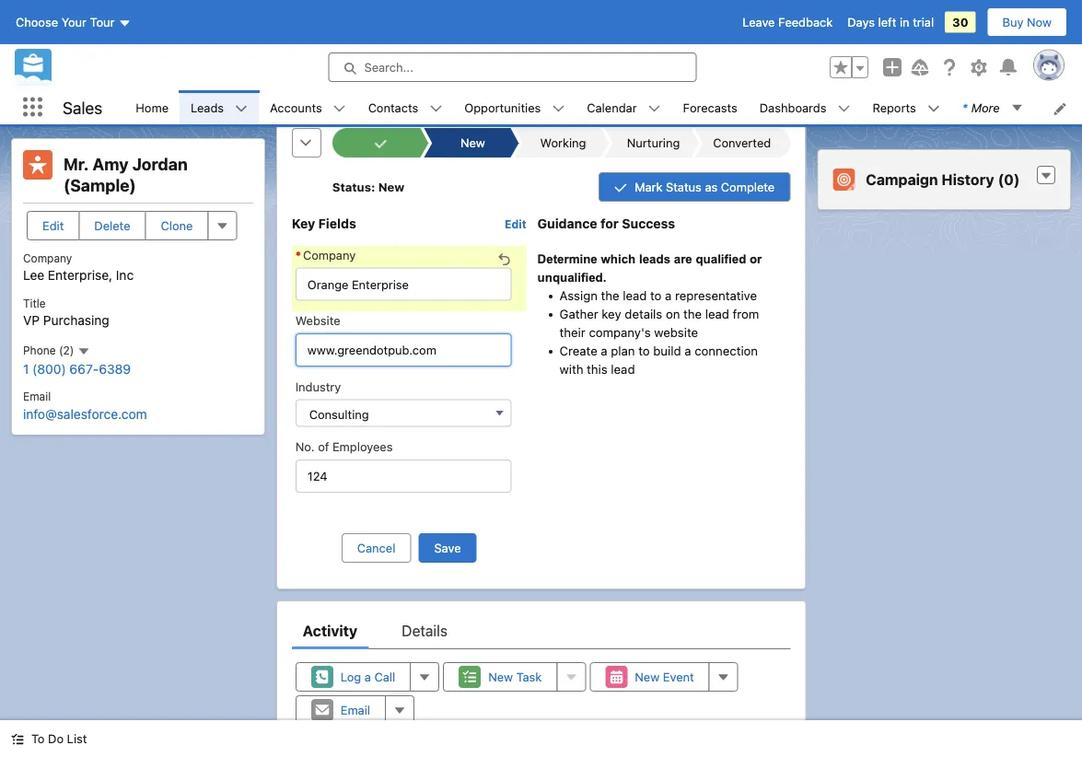 Task type: vqa. For each thing, say whether or not it's contained in the screenshot.
Type
no



Task type: describe. For each thing, give the bounding box(es) containing it.
search...
[[364, 60, 414, 74]]

calendar
[[587, 100, 637, 114]]

text default image inside opportunities list item
[[552, 102, 565, 115]]

search... button
[[328, 53, 697, 82]]

status : new
[[332, 179, 405, 193]]

0 horizontal spatial status
[[332, 179, 371, 193]]

reports link
[[862, 90, 928, 124]]

1 vertical spatial to
[[639, 343, 650, 358]]

this
[[587, 361, 608, 376]]

mr. amy jordan (sample)
[[64, 154, 188, 195]]

to
[[31, 732, 45, 746]]

(0)
[[998, 171, 1020, 188]]

mr.
[[64, 154, 89, 174]]

now
[[1027, 15, 1052, 29]]

website
[[655, 325, 699, 339]]

enterprise,
[[48, 268, 112, 283]]

buy
[[1003, 15, 1024, 29]]

forecasts
[[683, 100, 738, 114]]

plan
[[611, 343, 635, 358]]

email for email
[[341, 703, 371, 717]]

feedback
[[779, 15, 833, 29]]

email for email info@salesforce.com
[[23, 390, 51, 403]]

details
[[402, 622, 448, 639]]

mark status as complete button
[[599, 172, 791, 201]]

save button
[[419, 533, 477, 562]]

(800)
[[32, 361, 66, 377]]

1
[[23, 361, 29, 377]]

company lee enterprise, inc
[[23, 252, 134, 283]]

history
[[942, 171, 995, 188]]

activity
[[303, 622, 358, 639]]

text default image for contacts
[[430, 102, 443, 115]]

industry
[[296, 379, 341, 393]]

company for company lee enterprise, inc
[[23, 252, 72, 265]]

working
[[541, 135, 586, 149]]

buy now
[[1003, 15, 1052, 29]]

determine
[[538, 251, 598, 265]]

edit inside button
[[42, 219, 64, 233]]

company for company
[[303, 247, 356, 261]]

text default image inside dashboards list item
[[838, 102, 851, 115]]

for
[[601, 216, 619, 231]]

from
[[733, 306, 760, 321]]

no. of employees
[[296, 439, 393, 453]]

list containing home
[[125, 90, 1083, 124]]

event
[[663, 670, 695, 683]]

determine which leads are qualified or unqualified. assign the lead to a representative gather key details on the lead from their company's website create a plan to build a connection with this lead
[[538, 251, 762, 376]]

dashboards list item
[[749, 90, 862, 124]]

1 horizontal spatial edit
[[505, 217, 527, 230]]

dashboards link
[[749, 90, 838, 124]]

calendar list item
[[576, 90, 672, 124]]

consulting
[[309, 407, 369, 420]]

home link
[[125, 90, 180, 124]]

new for new task
[[489, 670, 513, 683]]

days left in trial
[[848, 15, 934, 29]]

representative
[[675, 288, 757, 302]]

choose
[[16, 15, 58, 29]]

new for new event
[[635, 670, 660, 683]]

title vp purchasing
[[23, 297, 109, 328]]

details
[[625, 306, 663, 321]]

delete button
[[79, 211, 146, 240]]

1 (800) 667-6389 link
[[23, 361, 131, 377]]

forecasts link
[[672, 90, 749, 124]]

text default image for accounts
[[333, 102, 346, 115]]

working link
[[522, 128, 601, 157]]

mark
[[635, 180, 663, 194]]

No. of Employees text field
[[296, 459, 512, 492]]

cancel button
[[342, 533, 411, 562]]

trial
[[913, 15, 934, 29]]

details link
[[402, 612, 448, 649]]

key
[[292, 216, 315, 231]]

edit link
[[505, 216, 527, 231]]

are
[[674, 251, 693, 265]]

key
[[602, 306, 622, 321]]

1 horizontal spatial the
[[684, 306, 702, 321]]

new for new
[[461, 135, 485, 149]]

new task button
[[443, 662, 558, 691]]

text default image right (0) in the top of the page
[[1040, 170, 1053, 183]]

text default image inside 'phone (2)' "dropdown button"
[[77, 345, 90, 358]]

mark status as complete
[[635, 180, 775, 194]]

converted link
[[703, 128, 782, 157]]

a up on
[[665, 288, 672, 302]]

Website url field
[[296, 333, 512, 366]]

phone
[[23, 344, 56, 357]]

success
[[622, 216, 676, 231]]

phone (2) button
[[23, 343, 90, 358]]

days
[[848, 15, 875, 29]]

on
[[666, 306, 680, 321]]

text default image inside reports list item
[[928, 102, 941, 115]]

connection
[[695, 343, 758, 358]]

log a call
[[341, 670, 395, 683]]

reports list item
[[862, 90, 952, 124]]

home
[[136, 100, 169, 114]]

text default image inside the calendar list item
[[648, 102, 661, 115]]

0 horizontal spatial the
[[601, 288, 620, 302]]

reports
[[873, 100, 917, 114]]

lead image
[[23, 150, 53, 180]]

choose your tour
[[16, 15, 115, 29]]

contacts link
[[357, 90, 430, 124]]

task
[[517, 670, 542, 683]]



Task type: locate. For each thing, give the bounding box(es) containing it.
text default image right reports
[[928, 102, 941, 115]]

:
[[371, 179, 375, 193]]

clone
[[161, 219, 193, 233]]

0 horizontal spatial *
[[296, 247, 301, 261]]

1 vertical spatial lead
[[706, 306, 730, 321]]

* for *
[[296, 247, 301, 261]]

new left task
[[489, 670, 513, 683]]

info@salesforce.com link
[[23, 406, 147, 421]]

1 vertical spatial the
[[684, 306, 702, 321]]

new link
[[432, 128, 510, 157]]

0 vertical spatial email
[[23, 390, 51, 403]]

(2)
[[59, 344, 74, 357]]

1 horizontal spatial status
[[666, 180, 702, 194]]

2 vertical spatial lead
[[611, 361, 635, 376]]

text default image inside contacts list item
[[430, 102, 443, 115]]

* down key
[[296, 247, 301, 261]]

new event button
[[590, 662, 710, 691]]

a right log
[[365, 670, 371, 683]]

list
[[67, 732, 87, 746]]

text default image left to
[[11, 733, 24, 746]]

6389
[[99, 361, 131, 377]]

email down log a call button
[[341, 703, 371, 717]]

activity link
[[303, 612, 358, 649]]

text default image right 'leads'
[[235, 102, 248, 115]]

new down opportunities 'link'
[[461, 135, 485, 149]]

status
[[332, 179, 371, 193], [666, 180, 702, 194]]

amy
[[93, 154, 129, 174]]

0 horizontal spatial company
[[23, 252, 72, 265]]

30
[[953, 15, 969, 29]]

new event
[[635, 670, 695, 683]]

new left event
[[635, 670, 660, 683]]

edit button
[[27, 211, 80, 240]]

lead
[[623, 288, 647, 302], [706, 306, 730, 321], [611, 361, 635, 376]]

new inside button
[[489, 670, 513, 683]]

as
[[705, 180, 718, 194]]

leave feedback link
[[743, 15, 833, 29]]

to right plan
[[639, 343, 650, 358]]

new
[[461, 135, 485, 149], [378, 179, 405, 193], [489, 670, 513, 683], [635, 670, 660, 683]]

path options list box
[[332, 128, 791, 157]]

nurturing
[[627, 135, 680, 149]]

campaign history (0)
[[866, 171, 1020, 188]]

text default image right more
[[1011, 101, 1024, 114]]

the
[[601, 288, 620, 302], [684, 306, 702, 321]]

your
[[61, 15, 87, 29]]

new task
[[489, 670, 542, 683]]

company up lee
[[23, 252, 72, 265]]

leads list item
[[180, 90, 259, 124]]

in
[[900, 15, 910, 29]]

1 horizontal spatial *
[[963, 100, 968, 114]]

status up fields
[[332, 179, 371, 193]]

new right :
[[378, 179, 405, 193]]

leave
[[743, 15, 775, 29]]

accounts
[[270, 100, 322, 114]]

their
[[560, 325, 586, 339]]

status left "as"
[[666, 180, 702, 194]]

a right the build
[[685, 343, 692, 358]]

0 vertical spatial the
[[601, 288, 620, 302]]

email inside button
[[341, 703, 371, 717]]

call
[[375, 670, 395, 683]]

clone button
[[145, 211, 209, 240]]

* for * more
[[963, 100, 968, 114]]

None text field
[[296, 267, 512, 300]]

text default image right contacts
[[430, 102, 443, 115]]

opportunities link
[[454, 90, 552, 124]]

*
[[963, 100, 968, 114], [296, 247, 301, 261]]

1 horizontal spatial text default image
[[333, 102, 346, 115]]

status inside "button"
[[666, 180, 702, 194]]

a left plan
[[601, 343, 608, 358]]

to do list
[[31, 732, 87, 746]]

group
[[830, 56, 869, 78]]

1 vertical spatial *
[[296, 247, 301, 261]]

0 horizontal spatial text default image
[[77, 345, 90, 358]]

campaign
[[866, 171, 939, 188]]

opportunities list item
[[454, 90, 576, 124]]

to up details
[[651, 288, 662, 302]]

to do list button
[[0, 721, 98, 757]]

the right on
[[684, 306, 702, 321]]

email down 1
[[23, 390, 51, 403]]

lee
[[23, 268, 44, 283]]

to
[[651, 288, 662, 302], [639, 343, 650, 358]]

1 horizontal spatial company
[[303, 247, 356, 261]]

jordan
[[132, 154, 188, 174]]

edit up company lee enterprise, inc
[[42, 219, 64, 233]]

new inside button
[[635, 670, 660, 683]]

accounts link
[[259, 90, 333, 124]]

0 horizontal spatial edit
[[42, 219, 64, 233]]

company down the key fields
[[303, 247, 356, 261]]

guidance for success
[[538, 216, 676, 231]]

text default image inside accounts list item
[[333, 102, 346, 115]]

website
[[296, 313, 341, 327]]

1 horizontal spatial email
[[341, 703, 371, 717]]

log a call button
[[296, 662, 411, 691]]

text default image right accounts
[[333, 102, 346, 115]]

unqualified.
[[538, 270, 607, 284]]

inc
[[116, 268, 134, 283]]

1 vertical spatial email
[[341, 703, 371, 717]]

company's
[[589, 325, 651, 339]]

text default image
[[333, 102, 346, 115], [430, 102, 443, 115], [77, 345, 90, 358]]

key fields
[[292, 216, 356, 231]]

text default image up working at the top of the page
[[552, 102, 565, 115]]

email inside the email info@salesforce.com
[[23, 390, 51, 403]]

lead down plan
[[611, 361, 635, 376]]

leads link
[[180, 90, 235, 124]]

leads
[[639, 251, 671, 265]]

email info@salesforce.com
[[23, 390, 147, 421]]

text default image left reports link
[[838, 102, 851, 115]]

opportunities
[[465, 100, 541, 114]]

the up the key
[[601, 288, 620, 302]]

1 (800) 667-6389
[[23, 361, 131, 377]]

text default image inside 'to do list' button
[[11, 733, 24, 746]]

nurturing link
[[613, 128, 691, 157]]

text default image inside leads list item
[[235, 102, 248, 115]]

purchasing
[[43, 313, 109, 328]]

0 horizontal spatial email
[[23, 390, 51, 403]]

edit left guidance
[[505, 217, 527, 230]]

text default image
[[1011, 101, 1024, 114], [235, 102, 248, 115], [552, 102, 565, 115], [648, 102, 661, 115], [838, 102, 851, 115], [928, 102, 941, 115], [1040, 170, 1053, 183], [11, 733, 24, 746]]

text default image up 'nurturing'
[[648, 102, 661, 115]]

text default image right (2)
[[77, 345, 90, 358]]

vp
[[23, 313, 40, 328]]

a inside button
[[365, 670, 371, 683]]

build
[[654, 343, 682, 358]]

log
[[341, 670, 361, 683]]

0 vertical spatial *
[[963, 100, 968, 114]]

leave feedback
[[743, 15, 833, 29]]

contacts list item
[[357, 90, 454, 124]]

* left more
[[963, 100, 968, 114]]

sales
[[63, 97, 103, 117]]

667-
[[70, 361, 99, 377]]

2 horizontal spatial text default image
[[430, 102, 443, 115]]

assign
[[560, 288, 598, 302]]

left
[[879, 15, 897, 29]]

list
[[125, 90, 1083, 124]]

cancel
[[357, 541, 396, 554]]

do
[[48, 732, 64, 746]]

save
[[434, 541, 461, 554]]

accounts list item
[[259, 90, 357, 124]]

0 vertical spatial to
[[651, 288, 662, 302]]

tab list
[[292, 612, 791, 649]]

with
[[560, 361, 584, 376]]

lead down representative
[[706, 306, 730, 321]]

new inside the "path options" list box
[[461, 135, 485, 149]]

tour
[[90, 15, 115, 29]]

tab list containing activity
[[292, 612, 791, 649]]

edit
[[505, 217, 527, 230], [42, 219, 64, 233]]

0 vertical spatial lead
[[623, 288, 647, 302]]

buy now button
[[987, 7, 1068, 37]]

company inside company lee enterprise, inc
[[23, 252, 72, 265]]

lead up details
[[623, 288, 647, 302]]



